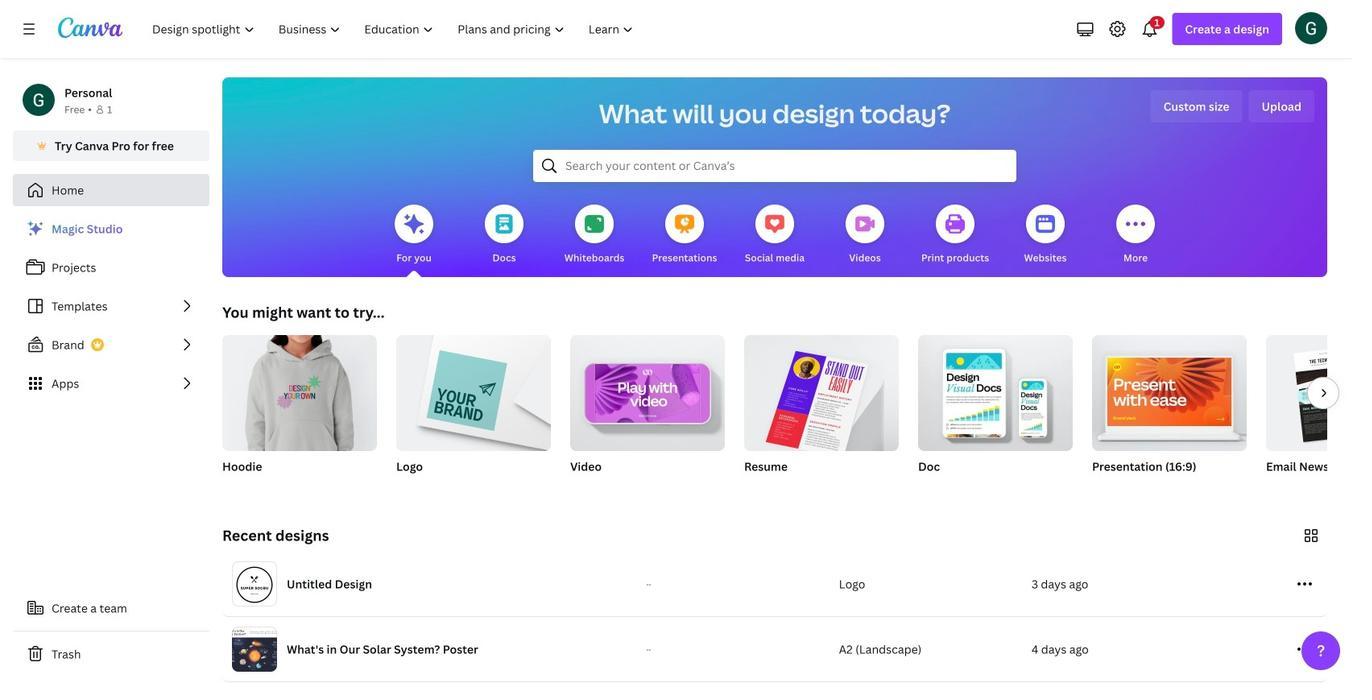 Task type: locate. For each thing, give the bounding box(es) containing it.
Search search field
[[566, 151, 985, 181]]

None search field
[[533, 150, 1017, 182]]

list
[[13, 213, 210, 400]]

group
[[222, 329, 377, 495], [222, 329, 377, 451], [396, 329, 551, 495], [396, 329, 551, 451], [570, 329, 725, 495], [570, 329, 725, 451], [745, 329, 899, 495], [745, 329, 899, 458], [919, 335, 1073, 495], [919, 335, 1073, 451], [1093, 335, 1247, 495], [1267, 335, 1354, 495]]



Task type: describe. For each thing, give the bounding box(es) containing it.
top level navigation element
[[142, 13, 647, 45]]

greg robinson image
[[1296, 12, 1328, 44]]



Task type: vqa. For each thing, say whether or not it's contained in the screenshot.
group
yes



